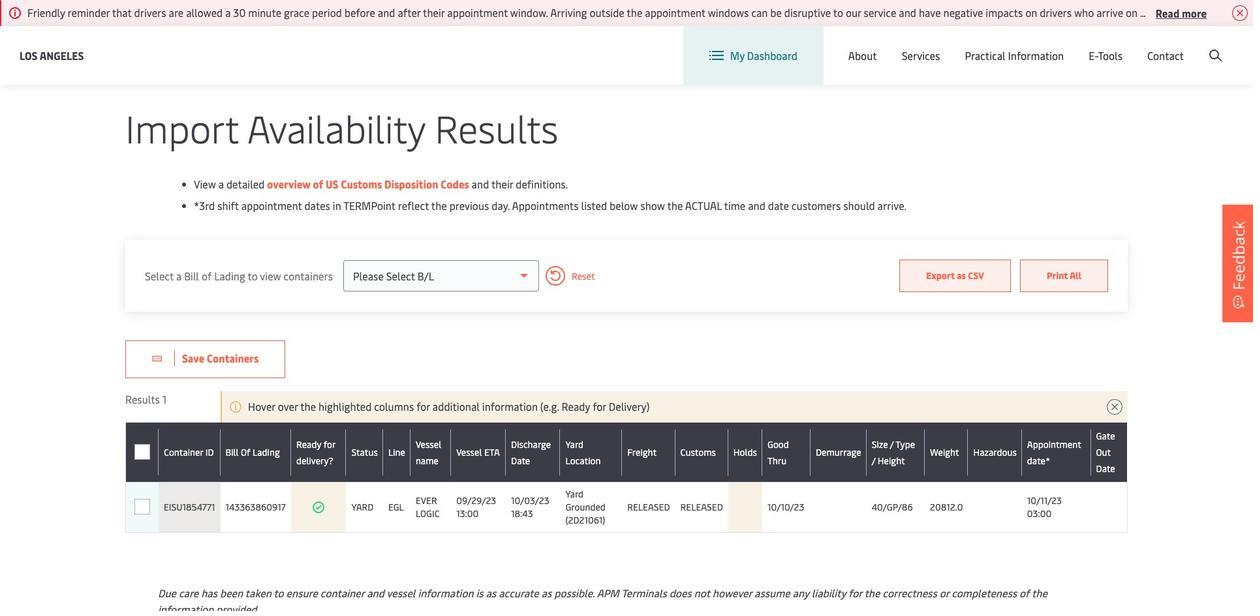 Task type: vqa. For each thing, say whether or not it's contained in the screenshot.
Turkey button
no



Task type: locate. For each thing, give the bounding box(es) containing it.
1 vertical spatial of
[[202, 269, 212, 283]]

due care has been taken to ensure container and vessel information is as accurate as possible. apm terminals does not however assume any liability for the correctness or completeness of the information provided.
[[158, 586, 1048, 612]]

a left 30
[[225, 5, 231, 20]]

2 vertical spatial to
[[274, 586, 284, 600]]

a for bill
[[176, 269, 182, 283]]

lading left view on the left top
[[214, 269, 245, 283]]

and left have
[[899, 5, 916, 20]]

yard for yard location
[[566, 438, 584, 451]]

1 vertical spatial bill
[[226, 446, 239, 459]]

before
[[345, 5, 375, 20]]

dashboard
[[747, 48, 797, 63]]

1 horizontal spatial drivers
[[1040, 5, 1072, 20]]

information left (e.g.
[[482, 399, 538, 414]]

account
[[1190, 38, 1228, 53]]

ready right (e.g.
[[562, 399, 590, 414]]

login
[[1123, 38, 1148, 53]]

information left 'is'
[[418, 586, 474, 600]]

apm
[[597, 586, 619, 600]]

1 vertical spatial location
[[566, 455, 601, 467]]

vessel left eta
[[456, 446, 482, 459]]

be
[[770, 5, 782, 20]]

containers
[[284, 269, 333, 283]]

0 vertical spatial yard
[[566, 438, 584, 451]]

create
[[1157, 38, 1188, 53]]

their up day. in the left of the page
[[491, 177, 513, 191]]

1 horizontal spatial on
[[1126, 5, 1138, 20]]

1 horizontal spatial bill
[[226, 446, 239, 459]]

drivers
[[134, 5, 166, 20], [1040, 5, 1072, 20]]

to right taken
[[274, 586, 284, 600]]

2 horizontal spatial appointment
[[645, 5, 706, 20]]

0 horizontal spatial information
[[158, 602, 214, 612]]

(2d21061)
[[566, 514, 605, 527]]

day.
[[492, 198, 510, 213]]

1 vertical spatial information
[[418, 586, 474, 600]]

2 vertical spatial of
[[1020, 586, 1030, 600]]

0 vertical spatial information
[[482, 399, 538, 414]]

ready for delivery?
[[296, 438, 336, 467]]

ready up "delivery?"
[[296, 438, 321, 451]]

0 horizontal spatial their
[[423, 5, 445, 20]]

ever logic
[[416, 495, 440, 520]]

disruptive
[[784, 5, 831, 20]]

1 horizontal spatial to
[[274, 586, 284, 600]]

container
[[320, 586, 364, 600]]

2 vertical spatial information
[[158, 602, 214, 612]]

1 horizontal spatial as
[[541, 586, 552, 600]]

0 horizontal spatial arrive
[[1097, 5, 1123, 20]]

1 vertical spatial to
[[248, 269, 258, 283]]

2 horizontal spatial of
[[1020, 586, 1030, 600]]

1 vertical spatial their
[[491, 177, 513, 191]]

as right 'is'
[[486, 586, 496, 600]]

1 horizontal spatial lading
[[253, 446, 280, 459]]

login / create account
[[1123, 38, 1228, 53]]

yard inside yard grounded (2d21061)
[[566, 488, 584, 501]]

read more
[[1156, 6, 1207, 20]]

2 yard from the top
[[566, 488, 584, 501]]

read more button
[[1156, 5, 1207, 21]]

None checkbox
[[134, 445, 150, 460], [134, 445, 150, 460], [134, 500, 150, 516], [134, 445, 150, 460], [134, 445, 150, 460], [134, 500, 150, 516]]

yard right 'discharge'
[[566, 438, 584, 451]]

0 vertical spatial to
[[833, 5, 843, 20]]

0 vertical spatial customs
[[341, 177, 382, 191]]

egl
[[388, 501, 404, 514]]

/ right size
[[890, 438, 894, 451]]

10/11/23
[[1027, 495, 1062, 507]]

appointment down overview
[[241, 198, 302, 213]]

hover over the highlighted columns for additional information (e.g. ready for delivery)
[[248, 399, 650, 414]]

1 horizontal spatial a
[[218, 177, 224, 191]]

us
[[326, 177, 338, 191]]

0 horizontal spatial lading
[[214, 269, 245, 283]]

drivers left 'who'
[[1040, 5, 1072, 20]]

0 horizontal spatial of
[[202, 269, 212, 283]]

to for container
[[274, 586, 284, 600]]

ever
[[416, 495, 437, 507]]

of right completeness
[[1020, 586, 1030, 600]]

information
[[1008, 48, 1064, 63]]

termpoint
[[343, 198, 396, 213]]

0 horizontal spatial bill
[[184, 269, 199, 283]]

ready
[[562, 399, 590, 414], [296, 438, 321, 451]]

1 horizontal spatial location
[[919, 38, 960, 52]]

overview of us customs disposition codes link
[[267, 177, 469, 191]]

los
[[20, 48, 38, 62]]

on right impacts
[[1026, 5, 1037, 20]]

0 vertical spatial results
[[435, 102, 558, 153]]

0 horizontal spatial ready
[[296, 438, 321, 451]]

outside
[[590, 5, 625, 20]]

1 horizontal spatial /
[[890, 438, 894, 451]]

date down out
[[1096, 463, 1115, 475]]

1 horizontal spatial of
[[313, 177, 323, 191]]

listed
[[581, 198, 607, 213]]

1 horizontal spatial information
[[418, 586, 474, 600]]

gate
[[1096, 430, 1115, 443]]

of right the select
[[202, 269, 212, 283]]

0 horizontal spatial a
[[176, 269, 182, 283]]

contact button
[[1147, 26, 1184, 85]]

vessel for vessel name
[[416, 438, 441, 451]]

the right completeness
[[1032, 586, 1048, 600]]

as right accurate
[[541, 586, 552, 600]]

availability
[[247, 102, 425, 153]]

of
[[241, 446, 250, 459]]

arrive right 'who'
[[1097, 5, 1123, 20]]

does
[[669, 586, 692, 600]]

results
[[435, 102, 558, 153], [125, 392, 160, 407]]

for right columns
[[417, 399, 430, 414]]

2 horizontal spatial /
[[1151, 38, 1155, 53]]

2 vertical spatial a
[[176, 269, 182, 283]]

bill right the select
[[184, 269, 199, 283]]

terminals
[[621, 586, 667, 600]]

date inside discharge date
[[511, 455, 530, 467]]

0 horizontal spatial drivers
[[134, 5, 166, 20]]

drivers left are
[[134, 5, 166, 20]]

a
[[225, 5, 231, 20], [218, 177, 224, 191], [176, 269, 182, 283]]

that right 'reminder'
[[112, 5, 132, 20]]

that right drivers
[[1201, 5, 1221, 20]]

as left csv
[[957, 270, 966, 282]]

care
[[179, 586, 199, 600]]

and left vessel
[[367, 586, 384, 600]]

the right outside
[[627, 5, 642, 20]]

have
[[919, 5, 941, 20]]

bill of lading
[[226, 446, 280, 459]]

appointment left windows
[[645, 5, 706, 20]]

appointment
[[447, 5, 508, 20], [645, 5, 706, 20], [241, 198, 302, 213]]

1 arrive from the left
[[1097, 5, 1123, 20]]

to for containers
[[248, 269, 258, 283]]

yard up grounded
[[566, 488, 584, 501]]

vessel
[[416, 438, 441, 451], [456, 446, 482, 459]]

1 vertical spatial a
[[218, 177, 224, 191]]

their right after
[[423, 5, 445, 20]]

windows
[[708, 5, 749, 20]]

1 horizontal spatial that
[[1201, 5, 1221, 20]]

time.
[[1140, 5, 1163, 20]]

1 yard from the top
[[566, 438, 584, 451]]

delivery)
[[609, 399, 650, 414]]

id
[[205, 446, 214, 459]]

1 horizontal spatial date
[[1096, 463, 1115, 475]]

minute
[[248, 5, 281, 20]]

143363860917
[[226, 501, 286, 514]]

2 arrive from the left
[[1223, 5, 1250, 20]]

location for yard
[[566, 455, 601, 467]]

ensure
[[286, 586, 318, 600]]

more
[[1182, 6, 1207, 20]]

disposition
[[384, 177, 438, 191]]

arrive left "o"
[[1223, 5, 1250, 20]]

date
[[511, 455, 530, 467], [1096, 463, 1115, 475]]

status
[[351, 446, 378, 459]]

0 vertical spatial a
[[225, 5, 231, 20]]

0 horizontal spatial as
[[486, 586, 496, 600]]

0 horizontal spatial location
[[566, 455, 601, 467]]

location up yard grounded (2d21061)
[[566, 455, 601, 467]]

of left us
[[313, 177, 323, 191]]

lading
[[214, 269, 245, 283], [253, 446, 280, 459]]

a for detailed
[[218, 177, 224, 191]]

released
[[627, 501, 670, 514], [680, 501, 723, 514]]

2 vertical spatial /
[[872, 455, 876, 467]]

the right over
[[300, 399, 316, 414]]

to inside due care has been taken to ensure container and vessel information is as accurate as possible. apm terminals does not however assume any liability for the correctness or completeness of the information provided.
[[274, 586, 284, 600]]

below
[[610, 198, 638, 213]]

0 vertical spatial of
[[313, 177, 323, 191]]

appointments
[[512, 198, 579, 213]]

0 vertical spatial ready
[[562, 399, 590, 414]]

for inside ready for delivery?
[[324, 438, 336, 451]]

1 vertical spatial ready
[[296, 438, 321, 451]]

customs up termpoint
[[341, 177, 382, 191]]

and up previous
[[472, 177, 489, 191]]

feedback button
[[1223, 205, 1253, 322]]

export as csv button
[[900, 260, 1011, 292]]

0 horizontal spatial to
[[248, 269, 258, 283]]

/ down size
[[872, 455, 876, 467]]

09/29/23
[[456, 495, 496, 507]]

information down care
[[158, 602, 214, 612]]

for left delivery)
[[593, 399, 606, 414]]

to left our
[[833, 5, 843, 20]]

name
[[416, 455, 439, 467]]

information
[[482, 399, 538, 414], [418, 586, 474, 600], [158, 602, 214, 612]]

date down 'discharge'
[[511, 455, 530, 467]]

for
[[417, 399, 430, 414], [593, 399, 606, 414], [324, 438, 336, 451], [849, 586, 862, 600]]

a right the select
[[176, 269, 182, 283]]

lading right of
[[253, 446, 280, 459]]

2 that from the left
[[1201, 5, 1221, 20]]

2 on from the left
[[1126, 5, 1138, 20]]

0 horizontal spatial vessel
[[416, 438, 441, 451]]

for right liability
[[849, 586, 862, 600]]

as inside button
[[957, 270, 966, 282]]

/ right 'login' in the right of the page
[[1151, 38, 1155, 53]]

0 horizontal spatial /
[[872, 455, 876, 467]]

1 vertical spatial customs
[[680, 446, 716, 459]]

yard inside yard location
[[566, 438, 584, 451]]

a right the view
[[218, 177, 224, 191]]

location down have
[[919, 38, 960, 52]]

the
[[627, 5, 642, 20], [431, 198, 447, 213], [667, 198, 683, 213], [300, 399, 316, 414], [864, 586, 880, 600], [1032, 586, 1048, 600]]

0 horizontal spatial on
[[1026, 5, 1037, 20]]

o
[[1253, 5, 1253, 20]]

switch
[[886, 38, 917, 52]]

vessel up name
[[416, 438, 441, 451]]

customs left holds
[[680, 446, 716, 459]]

1 horizontal spatial results
[[435, 102, 558, 153]]

location
[[919, 38, 960, 52], [566, 455, 601, 467]]

0 horizontal spatial that
[[112, 5, 132, 20]]

line
[[388, 446, 405, 459]]

0 horizontal spatial date
[[511, 455, 530, 467]]

0 vertical spatial location
[[919, 38, 960, 52]]

to left view on the left top
[[248, 269, 258, 283]]

1 vertical spatial /
[[890, 438, 894, 451]]

2 horizontal spatial as
[[957, 270, 966, 282]]

1 horizontal spatial arrive
[[1223, 5, 1250, 20]]

1 on from the left
[[1026, 5, 1037, 20]]

for up "delivery?"
[[324, 438, 336, 451]]

1 vertical spatial results
[[125, 392, 160, 407]]

1 vertical spatial yard
[[566, 488, 584, 501]]

1 horizontal spatial vessel
[[456, 446, 482, 459]]

customers
[[792, 198, 841, 213]]

on left time.
[[1126, 5, 1138, 20]]

bill left of
[[226, 446, 239, 459]]

0 horizontal spatial released
[[627, 501, 670, 514]]

0 vertical spatial /
[[1151, 38, 1155, 53]]

the left correctness
[[864, 586, 880, 600]]

0 vertical spatial lading
[[214, 269, 245, 283]]

1 horizontal spatial released
[[680, 501, 723, 514]]

None checkbox
[[134, 499, 150, 515]]

1 horizontal spatial their
[[491, 177, 513, 191]]

appointment left window.
[[447, 5, 508, 20]]

however
[[713, 586, 752, 600]]

reset button
[[539, 266, 595, 286]]



Task type: describe. For each thing, give the bounding box(es) containing it.
shift
[[217, 198, 239, 213]]

for inside due care has been taken to ensure container and vessel information is as accurate as possible. apm terminals does not however assume any liability for the correctness or completeness of the information provided.
[[849, 586, 862, 600]]

results 1
[[125, 392, 167, 407]]

los angeles link
[[20, 47, 84, 64]]

view
[[194, 177, 216, 191]]

freight
[[627, 446, 657, 459]]

/ for size
[[890, 438, 894, 451]]

date*
[[1027, 455, 1050, 467]]

yard grounded (2d21061)
[[566, 488, 606, 527]]

2 horizontal spatial to
[[833, 5, 843, 20]]

/ for login
[[1151, 38, 1155, 53]]

import
[[125, 102, 239, 153]]

reflect
[[398, 198, 429, 213]]

the right show
[[667, 198, 683, 213]]

codes
[[441, 177, 469, 191]]

grounded
[[566, 501, 606, 514]]

1 drivers from the left
[[134, 5, 166, 20]]

hover
[[248, 399, 275, 414]]

*3rd
[[194, 198, 215, 213]]

correctness
[[883, 586, 937, 600]]

who
[[1074, 5, 1094, 20]]

export as csv
[[926, 270, 984, 282]]

weight
[[930, 446, 959, 459]]

yard for yard grounded (2d21061)
[[566, 488, 584, 501]]

1 vertical spatial lading
[[253, 446, 280, 459]]

and left after
[[378, 5, 395, 20]]

vessel name
[[416, 438, 441, 467]]

accurate
[[499, 586, 539, 600]]

has
[[201, 586, 217, 600]]

03:00
[[1027, 508, 1052, 520]]

2 horizontal spatial a
[[225, 5, 231, 20]]

18:43
[[511, 508, 533, 520]]

reminder
[[68, 5, 110, 20]]

import availability results
[[125, 102, 558, 153]]

1 released from the left
[[627, 501, 670, 514]]

feedback
[[1228, 221, 1249, 290]]

location for switch
[[919, 38, 960, 52]]

0 horizontal spatial appointment
[[241, 198, 302, 213]]

good
[[768, 438, 789, 451]]

2 drivers from the left
[[1040, 5, 1072, 20]]

close alert image
[[1232, 5, 1248, 21]]

*3rd shift appointment dates in termpoint reflect the previous day. appointments listed below show the actual time and date customers should arrive.
[[194, 198, 907, 213]]

1 that from the left
[[112, 5, 132, 20]]

vessel for vessel eta
[[456, 446, 482, 459]]

view a detailed overview of us customs disposition codes and their definitions.
[[194, 177, 568, 191]]

10/11/23 03:00
[[1027, 495, 1062, 520]]

is
[[476, 586, 483, 600]]

container id
[[164, 446, 214, 459]]

0 horizontal spatial customs
[[341, 177, 382, 191]]

drivers
[[1166, 5, 1199, 20]]

0 horizontal spatial results
[[125, 392, 160, 407]]

save containers
[[182, 351, 259, 366]]

demurrage
[[816, 446, 861, 459]]

yard
[[351, 501, 374, 514]]

hazardous
[[974, 446, 1017, 459]]

been
[[220, 586, 243, 600]]

thru
[[768, 455, 787, 467]]

select
[[145, 269, 174, 283]]

global menu button
[[973, 26, 1074, 65]]

and inside due care has been taken to ensure container and vessel information is as accurate as possible. apm terminals does not however assume any liability for the correctness or completeness of the information provided.
[[367, 586, 384, 600]]

practical information
[[965, 48, 1064, 63]]

good thru
[[768, 438, 789, 467]]

tools
[[1098, 48, 1123, 63]]

taken
[[245, 586, 271, 600]]

previous
[[450, 198, 489, 213]]

ready inside ready for delivery?
[[296, 438, 321, 451]]

view
[[260, 269, 281, 283]]

period
[[312, 5, 342, 20]]

print
[[1047, 270, 1068, 282]]

my dashboard
[[730, 48, 797, 63]]

switch location
[[886, 38, 960, 52]]

time
[[724, 198, 746, 213]]

or
[[940, 586, 949, 600]]

highlighted
[[319, 399, 372, 414]]

csv
[[968, 270, 984, 282]]

0 vertical spatial bill
[[184, 269, 199, 283]]

practical
[[965, 48, 1006, 63]]

size / type / height
[[872, 438, 915, 467]]

1 horizontal spatial appointment
[[447, 5, 508, 20]]

grace
[[284, 5, 309, 20]]

our
[[846, 5, 861, 20]]

about
[[848, 48, 877, 63]]

yard location
[[566, 438, 601, 467]]

window.
[[510, 5, 548, 20]]

and left date
[[748, 198, 766, 213]]

e-
[[1089, 48, 1098, 63]]

the right reflect
[[431, 198, 447, 213]]

1 horizontal spatial customs
[[680, 446, 716, 459]]

ready image
[[312, 501, 325, 514]]

global
[[1002, 38, 1032, 53]]

10/03/23
[[511, 495, 549, 507]]

impacts
[[986, 5, 1023, 20]]

height
[[878, 455, 905, 467]]

vessel
[[387, 586, 415, 600]]

2 released from the left
[[680, 501, 723, 514]]

definitions.
[[516, 177, 568, 191]]

logic
[[416, 508, 440, 520]]

vessel eta
[[456, 446, 500, 459]]

services
[[902, 48, 940, 63]]

in
[[333, 198, 341, 213]]

holds
[[734, 446, 757, 459]]

switch location button
[[865, 38, 960, 52]]

after
[[398, 5, 421, 20]]

2 horizontal spatial information
[[482, 399, 538, 414]]

services button
[[902, 26, 940, 85]]

friendly
[[27, 5, 65, 20]]

09/29/23 13:00
[[456, 495, 496, 520]]

are
[[169, 5, 184, 20]]

e-tools button
[[1089, 26, 1123, 85]]

0 vertical spatial their
[[423, 5, 445, 20]]

detailed
[[226, 177, 265, 191]]

negative
[[943, 5, 983, 20]]

practical information button
[[965, 26, 1064, 85]]

1 horizontal spatial ready
[[562, 399, 590, 414]]

my
[[730, 48, 745, 63]]

of inside due care has been taken to ensure container and vessel information is as accurate as possible. apm terminals does not however assume any liability for the correctness or completeness of the information provided.
[[1020, 586, 1030, 600]]



